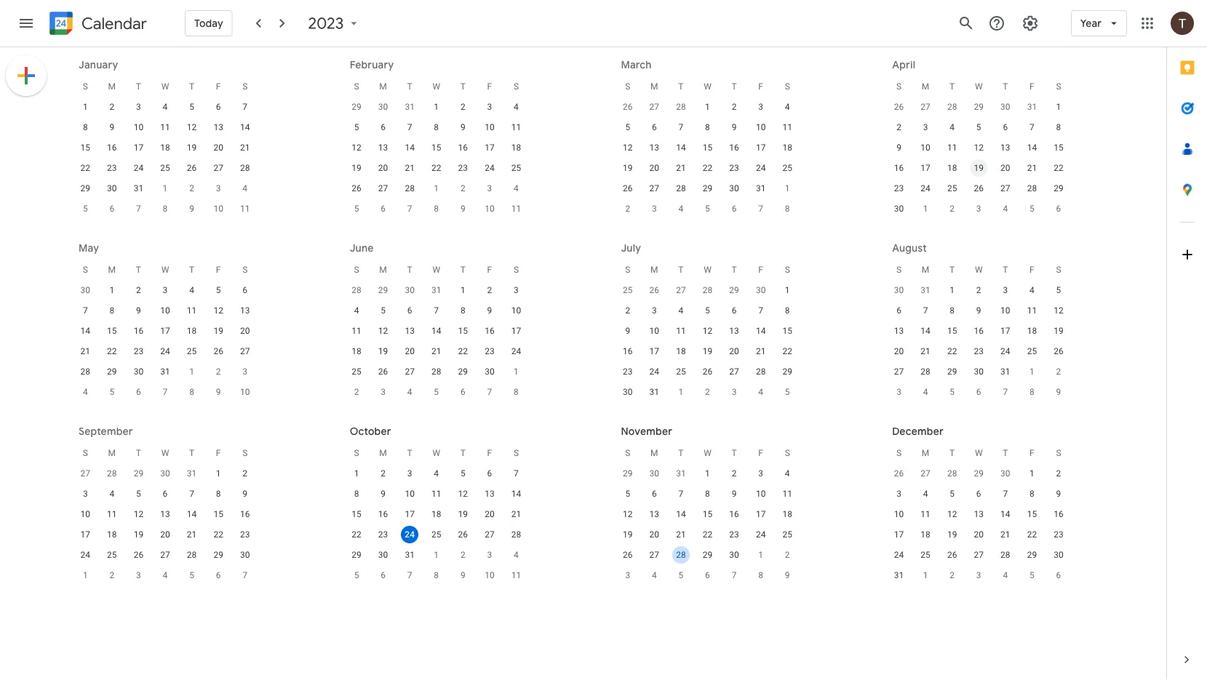 Task type: describe. For each thing, give the bounding box(es) containing it.
25 element up "november 1" "element"
[[428, 526, 445, 543]]

26 right june 25 "element" at right top
[[649, 285, 659, 295]]

27 element up march 6 element at the top of the page
[[374, 180, 392, 197]]

29 for 29 element on top of april 5 element
[[703, 183, 712, 194]]

13 inside february grid
[[378, 143, 388, 153]]

17 element up july 1 element
[[507, 322, 525, 340]]

row containing 21
[[72, 341, 258, 362]]

june 27 element
[[672, 282, 690, 299]]

m for february
[[379, 81, 387, 92]]

row containing 13
[[886, 321, 1072, 341]]

december
[[892, 425, 944, 438]]

20 for 20 "element" on top of the october 4 element
[[160, 530, 170, 540]]

w for december
[[975, 448, 983, 458]]

february 11 element
[[236, 200, 254, 218]]

2 up february 9 element
[[189, 183, 194, 194]]

april 30 element
[[77, 282, 94, 299]]

22 element up april 5 element
[[699, 159, 716, 177]]

16 element down june 25 "element" at right top
[[619, 343, 636, 360]]

row group for june
[[343, 280, 529, 402]]

june 28 element
[[699, 282, 716, 299]]

29 for may 29 element
[[378, 285, 388, 295]]

february 5 element
[[77, 200, 94, 218]]

29 for march 29 element
[[974, 102, 984, 112]]

30 element up december 7 element
[[725, 546, 743, 564]]

march 29 element
[[970, 98, 987, 116]]

1 right february 28 element
[[705, 102, 710, 112]]

january grid
[[72, 76, 258, 219]]

31 element left august 1 element
[[646, 383, 663, 401]]

15 inside december grid
[[1027, 509, 1037, 519]]

8 inside july grid
[[785, 306, 790, 316]]

16 for 16 element on top of 'september 6' element
[[974, 326, 984, 336]]

july 8 element
[[507, 383, 525, 401]]

28 inside the october grid
[[511, 530, 521, 540]]

14 element down june 30 element
[[752, 322, 770, 340]]

28 inside may grid
[[80, 367, 90, 377]]

15 element up "february 5" element
[[77, 139, 94, 156]]

28 inside january grid
[[240, 163, 250, 173]]

14 element down october 31 element
[[672, 506, 690, 523]]

22 element up "february 5" element
[[77, 159, 94, 177]]

27 element inside the august grid
[[890, 363, 908, 381]]

16 element up the april 6 element
[[725, 139, 743, 156]]

february 10 element
[[210, 200, 227, 218]]

16 element up "june 6" element at the bottom
[[130, 322, 147, 340]]

may 31 element
[[428, 282, 445, 299]]

20 element inside march grid
[[646, 159, 663, 177]]

30 element up the april 6 element
[[725, 180, 743, 197]]

january 29 element
[[348, 98, 365, 116]]

september grid
[[72, 443, 258, 586]]

row group for august
[[886, 280, 1072, 402]]

29 for 29 element over december 6 element
[[703, 550, 712, 560]]

30 for june 30 element
[[756, 285, 766, 295]]

2 left july 3 element
[[354, 387, 359, 397]]

22 for the 22 element above january 5 element
[[1027, 530, 1037, 540]]

1 right november 30 element at the bottom right of page
[[1030, 469, 1034, 479]]

25 element up october 2 element
[[103, 546, 121, 564]]

april 7 element
[[752, 200, 770, 218]]

16 for 16 element over 'february 6' element
[[107, 143, 117, 153]]

30 for 30 element over 'september 6' element
[[974, 367, 984, 377]]

2 down june 25 "element" at right top
[[625, 306, 630, 316]]

26 inside february grid
[[352, 183, 361, 194]]

17 inside july grid
[[649, 346, 659, 357]]

september 2 element
[[1050, 363, 1067, 381]]

23 element up 'september 6' element
[[970, 343, 987, 360]]

m for september
[[108, 448, 116, 458]]

20 for 20 "element" inside november grid
[[649, 530, 659, 540]]

today
[[194, 17, 223, 30]]

25 inside february grid
[[511, 163, 521, 173]]

february 4 element
[[236, 180, 254, 197]]

27 for 27 "element" within the the august grid
[[894, 367, 904, 377]]

20 element right '19' cell
[[997, 159, 1014, 177]]

15 inside november grid
[[703, 509, 712, 519]]

m for october
[[379, 448, 387, 458]]

m for december
[[922, 448, 929, 458]]

13 inside the september grid
[[160, 509, 170, 519]]

29 for the october 29 element
[[623, 469, 633, 479]]

19 element up march 5 element
[[348, 159, 365, 177]]

december 2 element
[[779, 546, 796, 564]]

march 11 element
[[507, 200, 525, 218]]

13 element down march 30 element
[[997, 139, 1014, 156]]

22 for the 22 element above august 5 element
[[782, 346, 792, 357]]

march 2 element
[[454, 180, 472, 197]]

11 element down march 28 element
[[943, 139, 961, 156]]

october 6 element
[[210, 567, 227, 584]]

26 inside the september grid
[[134, 550, 143, 560]]

year
[[1080, 17, 1102, 30]]

november 6 element
[[374, 567, 392, 584]]

17 element up may 1 element
[[917, 159, 934, 177]]

september 3 element
[[890, 383, 908, 401]]

23 element up january 6 element on the bottom right of page
[[1050, 526, 1067, 543]]

13 inside january grid
[[213, 122, 223, 132]]

26 element up the november 2 'element'
[[454, 526, 472, 543]]

25 element up september 1 element
[[1023, 343, 1041, 360]]

row containing 6
[[886, 300, 1072, 321]]

25 inside "june" grid
[[352, 367, 361, 377]]

may grid
[[72, 260, 258, 402]]

april 2 element
[[619, 200, 636, 218]]

august 3 element
[[725, 383, 743, 401]]

17 element up february 7 element
[[130, 139, 147, 156]]

31 element up april 7 element
[[752, 180, 770, 197]]

24 inside the august grid
[[1000, 346, 1010, 357]]

16 for 16 element over "june 6" element at the bottom
[[134, 326, 143, 336]]

17 inside the august grid
[[1000, 326, 1010, 336]]

19 for '19' element on top of april 2 element at the right top of the page
[[623, 163, 633, 173]]

4 inside "august 4" element
[[758, 387, 763, 397]]

m for august
[[922, 265, 929, 275]]

22 for the 22 element over may 6 "element"
[[1054, 163, 1063, 173]]

18 inside april grid
[[947, 163, 957, 173]]

12 inside the september grid
[[134, 509, 143, 519]]

1 up july 8 element
[[514, 367, 519, 377]]

14 inside may grid
[[80, 326, 90, 336]]

21 inside the september grid
[[187, 530, 197, 540]]

19 for '19' element over august 2 element
[[703, 346, 712, 357]]

23 element up october 7 element
[[236, 526, 254, 543]]

f for march
[[758, 81, 763, 92]]

16 element up december 7 element
[[725, 506, 743, 523]]

june 7 element
[[156, 383, 174, 401]]

11 for february 11 element
[[240, 204, 250, 214]]

october 4 element
[[156, 567, 174, 584]]

f for june
[[487, 265, 492, 275]]

january 30 element
[[374, 98, 392, 116]]

november 28 element
[[943, 465, 961, 482]]

19 element up the november 2 'element'
[[454, 506, 472, 523]]

25 inside the august grid
[[1027, 346, 1037, 357]]

2 right august 1 element
[[705, 387, 710, 397]]

28 element up the june 4 element
[[77, 363, 94, 381]]

29 for november 29 element
[[974, 469, 984, 479]]

30 element up july 7 element
[[481, 363, 498, 381]]

17 inside "june" grid
[[511, 326, 521, 336]]

february
[[350, 58, 394, 71]]

march 5 element
[[348, 200, 365, 218]]

13 inside july grid
[[729, 326, 739, 336]]

december 3 element
[[619, 567, 636, 584]]

january
[[79, 58, 118, 71]]

15 inside the october grid
[[352, 509, 361, 519]]

november 2 element
[[454, 546, 472, 564]]

15 inside july grid
[[782, 326, 792, 336]]

13 inside november grid
[[649, 509, 659, 519]]

24 inside april grid
[[921, 183, 930, 194]]

row group for january
[[72, 97, 258, 219]]

row group for december
[[886, 463, 1072, 586]]

1 up 'september 8' element
[[1030, 367, 1034, 377]]

21 inside november grid
[[676, 530, 686, 540]]

13 inside december grid
[[974, 509, 984, 519]]

21 inside the october grid
[[511, 509, 521, 519]]

14 element down april 30 element
[[77, 322, 94, 340]]

w for march
[[704, 81, 711, 92]]

30 element up november
[[619, 383, 636, 401]]

30 for august 30 "element"
[[160, 469, 170, 479]]

21 element up may 5 element
[[1023, 159, 1041, 177]]

21 inside march grid
[[676, 163, 686, 173]]

june 1 element
[[183, 363, 200, 381]]

1 right april 30 element
[[109, 285, 114, 295]]

9 inside december grid
[[1056, 489, 1061, 499]]

18 inside march grid
[[782, 143, 792, 153]]

may 2 element
[[943, 200, 961, 218]]

23 for 23 element on top of december 7 element
[[729, 530, 739, 540]]

november
[[621, 425, 672, 438]]

w for july
[[704, 265, 711, 275]]

25 up august 1 element
[[676, 367, 686, 377]]

2 right may 31 'element' on the top
[[487, 285, 492, 295]]

october 2 element
[[103, 567, 121, 584]]

march 31 element
[[1023, 98, 1041, 116]]

26 left the november 27 element
[[894, 469, 904, 479]]

21 inside july grid
[[756, 346, 766, 357]]

18 inside december grid
[[921, 530, 930, 540]]

19 element up april 2 element at the right top of the page
[[619, 159, 636, 177]]

23 for 23 element on top of november
[[623, 367, 633, 377]]

30 element up "june 6" element at the bottom
[[130, 363, 147, 381]]

24 inside january grid
[[134, 163, 143, 173]]

may 4 element
[[997, 200, 1014, 218]]

31 element up september 7 element
[[997, 363, 1014, 381]]

11 for '11' element on top of "november 1" "element"
[[431, 489, 441, 499]]

11 for '11' element above the february 1 element
[[160, 122, 170, 132]]

may 6 element
[[1050, 200, 1067, 218]]

7 inside april 7 element
[[758, 204, 763, 214]]

27 for 27 "element" in april grid
[[1000, 183, 1010, 194]]

23 for 23 element over august in the top of the page
[[894, 183, 904, 194]]

11 for march 11 element
[[511, 204, 521, 214]]

december 7 element
[[725, 567, 743, 584]]

16 element up january 6 element on the bottom right of page
[[1050, 506, 1067, 523]]

november 8 element
[[428, 567, 445, 584]]

16 for 16 element on top of october 7 element
[[240, 509, 250, 519]]

11 element up 'april 1' element
[[779, 119, 796, 136]]

7 inside september 7 element
[[1003, 387, 1008, 397]]

29 for the january 29 element
[[352, 102, 361, 112]]

30 for 'july 30' element
[[894, 285, 904, 295]]

f for november
[[758, 448, 763, 458]]

27 for the november 27 element
[[921, 469, 930, 479]]

row group for september
[[72, 463, 258, 586]]

14 inside "june" grid
[[431, 326, 441, 336]]

21 element up july 5 element
[[428, 343, 445, 360]]

february 7 element
[[130, 200, 147, 218]]

15 element up june 5 element
[[103, 322, 121, 340]]

20 element inside "june" grid
[[401, 343, 418, 360]]

10 inside "june" grid
[[511, 306, 521, 316]]

7 inside december grid
[[1003, 489, 1008, 499]]

7 inside june 7 element
[[163, 387, 168, 397]]

october 30 element
[[646, 465, 663, 482]]

23 for 23 element on top of march 2 element
[[458, 163, 468, 173]]

20 for 20 "element" in the august grid
[[894, 346, 904, 357]]

1 up february 8 'element'
[[163, 183, 168, 194]]

20 for 20 "element" inside the october grid
[[485, 509, 494, 519]]

27 element inside the september grid
[[156, 546, 174, 564]]

12 element down november 28 element
[[943, 506, 961, 523]]

row group for october
[[343, 463, 529, 586]]

31 inside february grid
[[405, 102, 415, 112]]

december 1 element
[[752, 546, 770, 564]]

19 element up september 2 'element'
[[1050, 322, 1067, 340]]

june 4 element
[[77, 383, 94, 401]]

20 for 20 "element" inside february grid
[[378, 163, 388, 173]]

27 for 27 "element" above the august 3 "element"
[[729, 367, 739, 377]]

f for october
[[487, 448, 492, 458]]

13 element down the june 29 element
[[725, 322, 743, 340]]

25 inside december grid
[[921, 550, 930, 560]]

july 1 element
[[507, 363, 525, 381]]

24 inside cell
[[405, 530, 415, 540]]

28 up "august 4" element
[[756, 367, 766, 377]]

20 element inside the august grid
[[890, 343, 908, 360]]

30 for october 30 element
[[649, 469, 659, 479]]

13 inside april grid
[[1000, 143, 1010, 153]]

18 element up march 4 'element'
[[507, 139, 525, 156]]

31 up september 7 element
[[1000, 367, 1010, 377]]

may 3 element
[[970, 200, 987, 218]]

29 for 29 element on top of "february 5" element
[[80, 183, 90, 194]]

31 inside january grid
[[134, 183, 143, 194]]

2 up march 9 element
[[461, 183, 465, 194]]

26 left february 27 element
[[623, 102, 633, 112]]

27 element up november 3 element
[[481, 526, 498, 543]]

31 inside march grid
[[756, 183, 766, 194]]

november 4 element
[[507, 546, 525, 564]]

22 for the 22 element over march 1 element
[[431, 163, 441, 173]]

december 5 element
[[672, 567, 690, 584]]

18 inside july grid
[[676, 346, 686, 357]]

20 for 20 "element" in the december grid
[[974, 530, 984, 540]]

20 element inside december grid
[[970, 526, 987, 543]]

4 inside september 4 element
[[923, 387, 928, 397]]

13 element down 'july 30' element
[[890, 322, 908, 340]]

calendar
[[81, 13, 147, 34]]

7 inside february 7 element
[[136, 204, 141, 214]]

19 for '19' element over the october 3 "element"
[[134, 530, 143, 540]]

march 8 element
[[428, 200, 445, 218]]

15 element up december 6 element
[[699, 506, 716, 523]]

26 element up july 3 element
[[374, 363, 392, 381]]

29 for 29 element over july 6 element
[[458, 367, 468, 377]]

26 element up june 2 element
[[210, 343, 227, 360]]

9 inside "june" grid
[[487, 306, 492, 316]]

1 left may 2 element
[[923, 204, 928, 214]]

24 inside july grid
[[649, 367, 659, 377]]

29 for 29 element over may 6 "element"
[[1054, 183, 1063, 194]]

25 inside march grid
[[782, 163, 792, 173]]

12 element down june 28 element
[[699, 322, 716, 340]]

october 31 element
[[672, 465, 690, 482]]

14 inside july grid
[[756, 326, 766, 336]]

14 element down july 31 element
[[917, 322, 934, 340]]

november 29 element
[[970, 465, 987, 482]]

november 9 element
[[454, 567, 472, 584]]

november 5 element
[[348, 567, 365, 584]]

7 inside july 7 element
[[487, 387, 492, 397]]

january 5 element
[[1023, 567, 1041, 584]]

17 element up april 7 element
[[752, 139, 770, 156]]

15 inside april grid
[[1054, 143, 1063, 153]]

14 element down "august 31" element
[[183, 506, 200, 523]]

30 for 30 element above "june 6" element at the bottom
[[134, 367, 143, 377]]

23 element up november
[[619, 363, 636, 381]]

28 element up "august 4" element
[[752, 363, 770, 381]]

7 inside march 7 element
[[407, 204, 412, 214]]

1 right january 31 element in the top left of the page
[[434, 102, 439, 112]]

20 for 20 "element" right of '19' cell
[[1000, 163, 1010, 173]]

march
[[621, 58, 652, 71]]

8 inside "element"
[[434, 204, 439, 214]]

1 up april 8 element
[[785, 183, 790, 194]]

25 inside "element"
[[623, 285, 633, 295]]

12 element up the november 2 'element'
[[454, 485, 472, 503]]

7 inside december 7 element
[[732, 570, 737, 581]]

27 for 27 "element" over april 3 "element"
[[649, 183, 659, 194]]

february 26 element
[[619, 98, 636, 116]]

12 element up '19' cell
[[970, 139, 987, 156]]

27 for 27 "element" within the january grid
[[213, 163, 223, 173]]

8 inside april grid
[[1056, 122, 1061, 132]]

july 3 element
[[374, 383, 392, 401]]

april 5 element
[[699, 200, 716, 218]]

june
[[350, 242, 374, 255]]

17 element down november 26 element
[[890, 526, 908, 543]]

22 for the 22 element over july 6 element
[[458, 346, 468, 357]]

16 for 16 element on top of 'november 6' element
[[378, 509, 388, 519]]

february 3 element
[[210, 180, 227, 197]]

18 inside january grid
[[160, 143, 170, 153]]

june 6 element
[[130, 383, 147, 401]]

main drawer image
[[17, 15, 35, 32]]

23 element up 'february 6' element
[[103, 159, 121, 177]]

28 right june 27 element
[[703, 285, 712, 295]]

24 inside "june" grid
[[511, 346, 521, 357]]

30 for november 30 element at the bottom right of page
[[1000, 469, 1010, 479]]

27 element up april 3 "element"
[[646, 180, 663, 197]]

21 inside the august grid
[[921, 346, 930, 357]]

march 6 element
[[374, 200, 392, 218]]

w for june
[[432, 265, 440, 275]]

17 inside the september grid
[[80, 530, 90, 540]]

15 inside march grid
[[703, 143, 712, 153]]

20 element inside february grid
[[374, 159, 392, 177]]

19 element inside cell
[[970, 159, 987, 177]]

21 inside april grid
[[1027, 163, 1037, 173]]

december 9 element
[[779, 567, 796, 584]]

16 for 16 element below june 25 "element" at right top
[[623, 346, 633, 357]]

25 inside the september grid
[[107, 550, 117, 560]]

f for april
[[1030, 81, 1034, 92]]

27 element inside may grid
[[236, 343, 254, 360]]

1 right october 31 element
[[705, 469, 710, 479]]

august 5 element
[[779, 383, 796, 401]]

1 right march 31 element
[[1056, 102, 1061, 112]]

11 element up september 1 element
[[1023, 302, 1041, 319]]

28 element up february 4 element
[[236, 159, 254, 177]]

26 inside may grid
[[213, 346, 223, 357]]

november 11 element
[[507, 567, 525, 584]]

16 element up october 7 element
[[236, 506, 254, 523]]

16 for 16 element on top of the april 6 element
[[729, 143, 739, 153]]

f for september
[[216, 448, 221, 458]]

14 element down november 30 element at the bottom right of page
[[997, 506, 1014, 523]]

13 inside march grid
[[649, 143, 659, 153]]

f for august
[[1030, 265, 1034, 275]]

27 element inside january grid
[[210, 159, 227, 177]]

august
[[892, 242, 927, 255]]

2 down "january"
[[109, 102, 114, 112]]

year button
[[1071, 6, 1127, 41]]

february 2 element
[[183, 180, 200, 197]]

17 inside november grid
[[756, 509, 766, 519]]

february 9 element
[[183, 200, 200, 218]]

26 element up january 2 element
[[943, 546, 961, 564]]

27 for august 27 element
[[80, 469, 90, 479]]

30 for january 30 element
[[378, 102, 388, 112]]

28 cell
[[668, 545, 694, 565]]



Task type: locate. For each thing, give the bounding box(es) containing it.
18 up august 1 element
[[676, 346, 686, 357]]

w inside may grid
[[161, 265, 169, 275]]

12 inside january grid
[[187, 122, 197, 132]]

13 inside may grid
[[240, 306, 250, 316]]

23 inside "june" grid
[[485, 346, 494, 357]]

january 31 element
[[401, 98, 418, 116]]

3
[[136, 102, 141, 112], [487, 102, 492, 112], [758, 102, 763, 112], [923, 122, 928, 132], [216, 183, 221, 194], [487, 183, 492, 194], [652, 204, 657, 214], [976, 204, 981, 214], [163, 285, 168, 295], [514, 285, 519, 295], [1003, 285, 1008, 295], [652, 306, 657, 316], [243, 367, 247, 377], [381, 387, 386, 397], [732, 387, 737, 397], [896, 387, 901, 397], [407, 469, 412, 479], [758, 469, 763, 479], [83, 489, 88, 499], [896, 489, 901, 499], [487, 550, 492, 560], [136, 570, 141, 581], [625, 570, 630, 581], [976, 570, 981, 581]]

march 4 element
[[507, 180, 525, 197]]

17 element up the march 3 element
[[481, 139, 498, 156]]

17 inside december grid
[[894, 530, 904, 540]]

9 inside july grid
[[625, 326, 630, 336]]

29 element up december 6 element
[[699, 546, 716, 564]]

july 2 element
[[348, 383, 365, 401]]

15 inside the august grid
[[947, 326, 957, 336]]

m for march
[[651, 81, 658, 92]]

18 inside the august grid
[[1027, 326, 1037, 336]]

8
[[83, 122, 88, 132], [434, 122, 439, 132], [705, 122, 710, 132], [1056, 122, 1061, 132], [163, 204, 168, 214], [434, 204, 439, 214], [785, 204, 790, 214], [109, 306, 114, 316], [461, 306, 465, 316], [785, 306, 790, 316], [950, 306, 955, 316], [189, 387, 194, 397], [514, 387, 519, 397], [1030, 387, 1034, 397], [216, 489, 221, 499], [354, 489, 359, 499], [705, 489, 710, 499], [1030, 489, 1034, 499], [434, 570, 439, 581], [758, 570, 763, 581]]

september 4 element
[[917, 383, 934, 401]]

m up the november 27 element
[[922, 448, 929, 458]]

24 element inside april grid
[[917, 180, 934, 197]]

26 inside january grid
[[187, 163, 197, 173]]

august 31 element
[[183, 465, 200, 482]]

11
[[160, 122, 170, 132], [511, 122, 521, 132], [782, 122, 792, 132], [947, 143, 957, 153], [240, 204, 250, 214], [511, 204, 521, 214], [187, 306, 197, 316], [1027, 306, 1037, 316], [352, 326, 361, 336], [676, 326, 686, 336], [431, 489, 441, 499], [782, 489, 792, 499], [107, 509, 117, 519], [921, 509, 930, 519], [511, 570, 521, 581]]

18 inside november grid
[[782, 509, 792, 519]]

18 element up january 1 element on the right of the page
[[917, 526, 934, 543]]

12 inside april grid
[[974, 143, 984, 153]]

6 inside "element"
[[1056, 204, 1061, 214]]

14 down march 31 element
[[1027, 143, 1037, 153]]

april 1 element
[[779, 180, 796, 197]]

today button
[[185, 6, 233, 41]]

16 inside the october grid
[[378, 509, 388, 519]]

14 up february 4 element
[[240, 122, 250, 132]]

22 for the 22 element over october 6 element
[[213, 530, 223, 540]]

20 for 20 "element" inside the july grid
[[729, 346, 739, 357]]

7 inside the november 7 element
[[407, 570, 412, 581]]

29 up october 6 element
[[213, 550, 223, 560]]

september 5 element
[[943, 383, 961, 401]]

f inside december grid
[[1030, 448, 1034, 458]]

march 27 element
[[917, 98, 934, 116]]

22 for the 22 element above november 5 element
[[352, 530, 361, 540]]

11 for '11' element underneath june 27 element
[[676, 326, 686, 336]]

row group containing 27
[[72, 463, 258, 586]]

20 inside january grid
[[213, 143, 223, 153]]

f
[[216, 81, 221, 92], [487, 81, 492, 92], [758, 81, 763, 92], [1030, 81, 1034, 92], [216, 265, 221, 275], [487, 265, 492, 275], [758, 265, 763, 275], [1030, 265, 1034, 275], [216, 448, 221, 458], [487, 448, 492, 458], [758, 448, 763, 458], [1030, 448, 1034, 458]]

19 inside february grid
[[352, 163, 361, 173]]

27 for 27 "element" over march 6 element at the top of the page
[[378, 183, 388, 194]]

july 7 element
[[481, 383, 498, 401]]

27 up the august 3 "element"
[[729, 367, 739, 377]]

june 9 element
[[210, 383, 227, 401]]

23 inside november grid
[[729, 530, 739, 540]]

27 for 27 "element" within the september grid
[[160, 550, 170, 560]]

f inside may grid
[[216, 265, 221, 275]]

row containing 11
[[343, 321, 529, 341]]

january 2 element
[[943, 567, 961, 584]]

12 up '19' cell
[[974, 143, 984, 153]]

27 element inside april grid
[[997, 180, 1014, 197]]

20 for 20 "element" within the march grid
[[649, 163, 659, 173]]

m inside april grid
[[922, 81, 929, 92]]

22 inside december grid
[[1027, 530, 1037, 540]]

15 up 'september 5' element
[[947, 326, 957, 336]]

15 element up august 5 element
[[779, 322, 796, 340]]

august 2 element
[[699, 383, 716, 401]]

22 for the 22 element above june 5 element
[[107, 346, 117, 357]]

march 26 element
[[890, 98, 908, 116]]

30 element up 'november 6' element
[[374, 546, 392, 564]]

december 8 element
[[752, 567, 770, 584]]

24
[[134, 163, 143, 173], [485, 163, 494, 173], [756, 163, 766, 173], [921, 183, 930, 194], [160, 346, 170, 357], [511, 346, 521, 357], [1000, 346, 1010, 357], [649, 367, 659, 377], [405, 530, 415, 540], [756, 530, 766, 540], [80, 550, 90, 560], [894, 550, 904, 560]]

22 element up june 5 element
[[103, 343, 121, 360]]

18 up march 4 'element'
[[511, 143, 521, 153]]

20 element inside the october grid
[[481, 506, 498, 523]]

august 27 element
[[77, 465, 94, 482]]

19 for '19' element above february 2 element
[[187, 143, 197, 153]]

11 inside the september grid
[[107, 509, 117, 519]]

17 inside february grid
[[485, 143, 494, 153]]

28
[[676, 102, 686, 112], [947, 102, 957, 112], [240, 163, 250, 173], [405, 183, 415, 194], [676, 183, 686, 194], [1027, 183, 1037, 194], [352, 285, 361, 295], [703, 285, 712, 295], [80, 367, 90, 377], [431, 367, 441, 377], [756, 367, 766, 377], [921, 367, 930, 377], [107, 469, 117, 479], [947, 469, 957, 479], [511, 530, 521, 540], [187, 550, 197, 560], [676, 550, 686, 560], [1000, 550, 1010, 560]]

22 for the 22 element above 'september 5' element
[[947, 346, 957, 357]]

26 inside "june" grid
[[378, 367, 388, 377]]

25 inside the october grid
[[431, 530, 441, 540]]

22 up october 6 element
[[213, 530, 223, 540]]

october 1 element
[[77, 567, 94, 584]]

18 element
[[156, 139, 174, 156], [507, 139, 525, 156], [779, 139, 796, 156], [943, 159, 961, 177], [183, 322, 200, 340], [1023, 322, 1041, 340], [348, 343, 365, 360], [672, 343, 690, 360], [428, 506, 445, 523], [779, 506, 796, 523], [103, 526, 121, 543], [917, 526, 934, 543]]

19 for '19' element within the cell
[[974, 163, 984, 173]]

19 for '19' element over january 2 element
[[947, 530, 957, 540]]

17 up june 7 element
[[160, 326, 170, 336]]

17 up september 7 element
[[1000, 326, 1010, 336]]

31 element up the november 7 element
[[401, 546, 418, 564]]

january 4 element
[[997, 567, 1014, 584]]

april 3 element
[[646, 200, 663, 218]]

t
[[136, 81, 141, 92], [189, 81, 194, 92], [407, 81, 412, 92], [460, 81, 466, 92], [678, 81, 684, 92], [732, 81, 737, 92], [950, 81, 955, 92], [1003, 81, 1008, 92], [136, 265, 141, 275], [189, 265, 194, 275], [407, 265, 412, 275], [460, 265, 466, 275], [678, 265, 684, 275], [732, 265, 737, 275], [950, 265, 955, 275], [1003, 265, 1008, 275], [136, 448, 141, 458], [189, 448, 194, 458], [407, 448, 412, 458], [460, 448, 466, 458], [678, 448, 684, 458], [732, 448, 737, 458], [950, 448, 955, 458], [1003, 448, 1008, 458]]

11 down the november 27 element
[[921, 509, 930, 519]]

30 for april 30 element
[[80, 285, 90, 295]]

march 9 element
[[454, 200, 472, 218]]

11 for '11' element over september 1 element
[[1027, 306, 1037, 316]]

12
[[187, 122, 197, 132], [352, 143, 361, 153], [623, 143, 633, 153], [974, 143, 984, 153], [213, 306, 223, 316], [1054, 306, 1063, 316], [378, 326, 388, 336], [703, 326, 712, 336], [458, 489, 468, 499], [134, 509, 143, 519], [623, 509, 633, 519], [947, 509, 957, 519]]

11 for '11' element underneath may 28 element
[[352, 326, 361, 336]]

17 inside march grid
[[756, 143, 766, 153]]

16 inside december grid
[[1054, 509, 1063, 519]]

settings menu image
[[1021, 15, 1039, 32]]

december grid
[[886, 443, 1072, 586]]

30 for 30 element over december 7 element
[[729, 550, 739, 560]]

2 right may 1 element
[[950, 204, 955, 214]]

s
[[83, 81, 88, 92], [242, 81, 248, 92], [354, 81, 359, 92], [514, 81, 519, 92], [625, 81, 630, 92], [785, 81, 790, 92], [896, 81, 902, 92], [1056, 81, 1061, 92], [83, 265, 88, 275], [242, 265, 248, 275], [354, 265, 359, 275], [514, 265, 519, 275], [625, 265, 630, 275], [785, 265, 790, 275], [896, 265, 902, 275], [1056, 265, 1061, 275], [83, 448, 88, 458], [242, 448, 248, 458], [354, 448, 359, 458], [514, 448, 519, 458], [625, 448, 630, 458], [785, 448, 790, 458], [896, 448, 902, 458], [1056, 448, 1061, 458]]

1 up december 8 element
[[758, 550, 763, 560]]

row group for march
[[614, 97, 801, 219]]

tab list
[[1167, 47, 1207, 640]]

20 element
[[210, 139, 227, 156], [374, 159, 392, 177], [646, 159, 663, 177], [997, 159, 1014, 177], [236, 322, 254, 340], [401, 343, 418, 360], [725, 343, 743, 360], [890, 343, 908, 360], [481, 506, 498, 523], [156, 526, 174, 543], [646, 526, 663, 543], [970, 526, 987, 543]]

september
[[79, 425, 133, 438]]

20 element inside november grid
[[646, 526, 663, 543]]

17
[[134, 143, 143, 153], [485, 143, 494, 153], [756, 143, 766, 153], [921, 163, 930, 173], [160, 326, 170, 336], [511, 326, 521, 336], [1000, 326, 1010, 336], [649, 346, 659, 357], [405, 509, 415, 519], [756, 509, 766, 519], [80, 530, 90, 540], [894, 530, 904, 540]]

30 for 30 element over july 7 element
[[485, 367, 494, 377]]

september 8 element
[[1023, 383, 1041, 401]]

may
[[79, 242, 99, 255]]

6
[[216, 102, 221, 112], [381, 122, 386, 132], [652, 122, 657, 132], [1003, 122, 1008, 132], [109, 204, 114, 214], [381, 204, 386, 214], [732, 204, 737, 214], [1056, 204, 1061, 214], [243, 285, 247, 295], [407, 306, 412, 316], [732, 306, 737, 316], [896, 306, 901, 316], [136, 387, 141, 397], [461, 387, 465, 397], [976, 387, 981, 397], [487, 469, 492, 479], [163, 489, 168, 499], [652, 489, 657, 499], [976, 489, 981, 499], [216, 570, 221, 581], [381, 570, 386, 581], [705, 570, 710, 581], [1056, 570, 1061, 581]]

row containing 7
[[72, 300, 258, 321]]

25 up march 4 'element'
[[511, 163, 521, 173]]

13
[[213, 122, 223, 132], [378, 143, 388, 153], [649, 143, 659, 153], [1000, 143, 1010, 153], [240, 306, 250, 316], [405, 326, 415, 336], [729, 326, 739, 336], [894, 326, 904, 336], [485, 489, 494, 499], [160, 509, 170, 519], [649, 509, 659, 519], [974, 509, 984, 519]]

december 4 element
[[646, 567, 663, 584]]

27 inside "june" grid
[[405, 367, 415, 377]]

30 right the june 29 element
[[756, 285, 766, 295]]

22 for the 22 element above december 6 element
[[703, 530, 712, 540]]

20 inside may grid
[[240, 326, 250, 336]]

f inside march grid
[[758, 81, 763, 92]]

row containing 14
[[72, 321, 258, 341]]

26 element
[[183, 159, 200, 177], [348, 180, 365, 197], [619, 180, 636, 197], [970, 180, 987, 197], [210, 343, 227, 360], [1050, 343, 1067, 360], [374, 363, 392, 381], [699, 363, 716, 381], [454, 526, 472, 543], [130, 546, 147, 564], [619, 546, 636, 564], [943, 546, 961, 564]]

27
[[649, 102, 659, 112], [921, 102, 930, 112], [213, 163, 223, 173], [378, 183, 388, 194], [649, 183, 659, 194], [1000, 183, 1010, 194], [676, 285, 686, 295], [240, 346, 250, 357], [405, 367, 415, 377], [729, 367, 739, 377], [894, 367, 904, 377], [80, 469, 90, 479], [921, 469, 930, 479], [485, 530, 494, 540], [160, 550, 170, 560], [649, 550, 659, 560], [974, 550, 984, 560]]

28 up july 5 element
[[431, 367, 441, 377]]

f inside grid
[[487, 81, 492, 92]]

25 up the december 2 element
[[782, 530, 792, 540]]

19 inside the august grid
[[1054, 326, 1063, 336]]

19 for '19' element over june 2 element
[[213, 326, 223, 336]]

20 for 20 "element" within may grid
[[240, 326, 250, 336]]

21 inside february grid
[[405, 163, 415, 173]]

december 6 element
[[699, 567, 716, 584]]

30 up july 7 element
[[485, 367, 494, 377]]

16 element
[[103, 139, 121, 156], [454, 139, 472, 156], [725, 139, 743, 156], [890, 159, 908, 177], [130, 322, 147, 340], [481, 322, 498, 340], [970, 322, 987, 340], [619, 343, 636, 360], [236, 506, 254, 523], [374, 506, 392, 523], [725, 506, 743, 523], [1050, 506, 1067, 523]]

w for february
[[432, 81, 440, 92]]

21 up may 5 element
[[1027, 163, 1037, 173]]

february 27 element
[[646, 98, 663, 116]]

5
[[189, 102, 194, 112], [354, 122, 359, 132], [625, 122, 630, 132], [976, 122, 981, 132], [83, 204, 88, 214], [354, 204, 359, 214], [705, 204, 710, 214], [1030, 204, 1034, 214], [216, 285, 221, 295], [1056, 285, 1061, 295], [381, 306, 386, 316], [705, 306, 710, 316], [109, 387, 114, 397], [434, 387, 439, 397], [785, 387, 790, 397], [950, 387, 955, 397], [461, 469, 465, 479], [136, 489, 141, 499], [625, 489, 630, 499], [950, 489, 955, 499], [189, 570, 194, 581], [354, 570, 359, 581], [678, 570, 683, 581], [1030, 570, 1034, 581]]

21
[[240, 143, 250, 153], [405, 163, 415, 173], [676, 163, 686, 173], [1027, 163, 1037, 173], [80, 346, 90, 357], [431, 346, 441, 357], [756, 346, 766, 357], [921, 346, 930, 357], [511, 509, 521, 519], [187, 530, 197, 540], [676, 530, 686, 540], [1000, 530, 1010, 540]]

october 3 element
[[130, 567, 147, 584]]

4 inside the october 4 element
[[163, 570, 168, 581]]

26 inside november grid
[[623, 550, 633, 560]]

20 element up december 4 element
[[646, 526, 663, 543]]

20 element up the october 4 element
[[156, 526, 174, 543]]

july 6 element
[[454, 383, 472, 401]]

17 inside may grid
[[160, 326, 170, 336]]

f for january
[[216, 81, 221, 92]]

27 for 27 "element" in the may grid
[[240, 346, 250, 357]]

14 down "august 31" element
[[187, 509, 197, 519]]

18 element up july 2 element at bottom
[[348, 343, 365, 360]]

30 up 'november 6' element
[[378, 550, 388, 560]]

20 element up march 6 element at the top of the page
[[374, 159, 392, 177]]

w
[[161, 81, 169, 92], [432, 81, 440, 92], [704, 81, 711, 92], [975, 81, 983, 92], [161, 265, 169, 275], [432, 265, 440, 275], [704, 265, 711, 275], [975, 265, 983, 275], [161, 448, 169, 458], [432, 448, 440, 458], [704, 448, 711, 458], [975, 448, 983, 458]]

25 element up the february 1 element
[[156, 159, 174, 177]]

31 inside 'element'
[[431, 285, 441, 295]]

16 up october 7 element
[[240, 509, 250, 519]]

20 right '19' cell
[[1000, 163, 1010, 173]]

march grid
[[614, 76, 801, 219]]

25
[[160, 163, 170, 173], [511, 163, 521, 173], [782, 163, 792, 173], [947, 183, 957, 194], [623, 285, 633, 295], [187, 346, 197, 357], [1027, 346, 1037, 357], [352, 367, 361, 377], [676, 367, 686, 377], [431, 530, 441, 540], [782, 530, 792, 540], [107, 550, 117, 560], [921, 550, 930, 560]]

15 up july 6 element
[[458, 326, 468, 336]]

7
[[243, 102, 247, 112], [407, 122, 412, 132], [678, 122, 683, 132], [1030, 122, 1034, 132], [136, 204, 141, 214], [407, 204, 412, 214], [758, 204, 763, 214], [83, 306, 88, 316], [434, 306, 439, 316], [758, 306, 763, 316], [923, 306, 928, 316], [163, 387, 168, 397], [487, 387, 492, 397], [1003, 387, 1008, 397], [514, 469, 519, 479], [189, 489, 194, 499], [678, 489, 683, 499], [1003, 489, 1008, 499], [243, 570, 247, 581], [407, 570, 412, 581], [732, 570, 737, 581]]

15 element up january 5 element
[[1023, 506, 1041, 523]]

12 inside november grid
[[623, 509, 633, 519]]

14 inside december grid
[[1000, 509, 1010, 519]]

row containing 31
[[886, 565, 1072, 586]]

w inside the august grid
[[975, 265, 983, 275]]

31 right 'july 30' element
[[921, 285, 930, 295]]

22 for the 22 element on top of april 5 element
[[703, 163, 712, 173]]

row group for july
[[614, 280, 801, 402]]

1
[[83, 102, 88, 112], [434, 102, 439, 112], [705, 102, 710, 112], [1056, 102, 1061, 112], [163, 183, 168, 194], [434, 183, 439, 194], [785, 183, 790, 194], [923, 204, 928, 214], [109, 285, 114, 295], [461, 285, 465, 295], [785, 285, 790, 295], [950, 285, 955, 295], [189, 367, 194, 377], [514, 367, 519, 377], [1030, 367, 1034, 377], [678, 387, 683, 397], [216, 469, 221, 479], [354, 469, 359, 479], [705, 469, 710, 479], [1030, 469, 1034, 479], [434, 550, 439, 560], [758, 550, 763, 560], [83, 570, 88, 581], [923, 570, 928, 581]]

april
[[892, 58, 915, 71]]

row containing 18
[[343, 341, 529, 362]]

m for april
[[922, 81, 929, 92]]

22 inside march grid
[[703, 163, 712, 173]]

june 10 element
[[236, 383, 254, 401]]

30 for the may 30 element
[[405, 285, 415, 295]]

24 element
[[130, 159, 147, 177], [481, 159, 498, 177], [752, 159, 770, 177], [917, 180, 934, 197], [156, 343, 174, 360], [507, 343, 525, 360], [997, 343, 1014, 360], [646, 363, 663, 381], [752, 526, 770, 543], [77, 546, 94, 564], [890, 546, 908, 564]]

27 inside february grid
[[378, 183, 388, 194]]

15
[[80, 143, 90, 153], [431, 143, 441, 153], [703, 143, 712, 153], [1054, 143, 1063, 153], [107, 326, 117, 336], [458, 326, 468, 336], [782, 326, 792, 336], [947, 326, 957, 336], [213, 509, 223, 519], [352, 509, 361, 519], [703, 509, 712, 519], [1027, 509, 1037, 519]]

april 6 element
[[725, 200, 743, 218]]

1 left january 2 element
[[923, 570, 928, 581]]

18 inside february grid
[[511, 143, 521, 153]]

11 element down 'august 28' element
[[103, 506, 121, 523]]

21 up march 7 element
[[405, 163, 415, 173]]

16
[[107, 143, 117, 153], [458, 143, 468, 153], [729, 143, 739, 153], [894, 163, 904, 173], [134, 326, 143, 336], [485, 326, 494, 336], [974, 326, 984, 336], [623, 346, 633, 357], [240, 509, 250, 519], [378, 509, 388, 519], [729, 509, 739, 519], [1054, 509, 1063, 519]]

18
[[160, 143, 170, 153], [511, 143, 521, 153], [782, 143, 792, 153], [947, 163, 957, 173], [187, 326, 197, 336], [1027, 326, 1037, 336], [352, 346, 361, 357], [676, 346, 686, 357], [431, 509, 441, 519], [782, 509, 792, 519], [107, 530, 117, 540], [921, 530, 930, 540]]

m up october 30 element
[[651, 448, 658, 458]]

october 5 element
[[183, 567, 200, 584]]

21 element up september 4 element
[[917, 343, 934, 360]]

july 4 element
[[401, 383, 418, 401]]

16 up january 6 element on the bottom right of page
[[1054, 509, 1063, 519]]

23 up 'february 6' element
[[107, 163, 117, 173]]

19 for '19' element above september 2 'element'
[[1054, 326, 1063, 336]]

m inside "june" grid
[[379, 265, 387, 275]]

30 inside march grid
[[729, 183, 739, 194]]

w for april
[[975, 81, 983, 92]]

march 30 element
[[997, 98, 1014, 116]]

28 element up january 4 element
[[997, 546, 1014, 564]]

27 element up the august 3 "element"
[[725, 363, 743, 381]]

row group for november
[[614, 463, 801, 586]]

30 element
[[103, 180, 121, 197], [725, 180, 743, 197], [890, 200, 908, 218], [130, 363, 147, 381], [481, 363, 498, 381], [970, 363, 987, 381], [619, 383, 636, 401], [236, 546, 254, 564], [374, 546, 392, 564], [725, 546, 743, 564], [1050, 546, 1067, 564]]

29 for 29 element over october 6 element
[[213, 550, 223, 560]]

26 inside the october grid
[[458, 530, 468, 540]]

july 5 element
[[428, 383, 445, 401]]

20 element up april 3 "element"
[[646, 159, 663, 177]]

september 9 element
[[1050, 383, 1067, 401]]

25 left june 26 element
[[623, 285, 633, 295]]

18 up 'april 1' element
[[782, 143, 792, 153]]

21 element up 28 cell
[[672, 526, 690, 543]]

30 element up january 6 element on the bottom right of page
[[1050, 546, 1067, 564]]

29 inside february grid
[[352, 102, 361, 112]]

23 for 23 element to the left of 24, today element
[[378, 530, 388, 540]]

14 element
[[236, 119, 254, 136], [401, 139, 418, 156], [672, 139, 690, 156], [1023, 139, 1041, 156], [77, 322, 94, 340], [428, 322, 445, 340], [752, 322, 770, 340], [917, 322, 934, 340], [507, 485, 525, 503], [183, 506, 200, 523], [672, 506, 690, 523], [997, 506, 1014, 523]]

27 element inside "june" grid
[[401, 363, 418, 381]]

10 inside december grid
[[894, 509, 904, 519]]

27 inside november grid
[[649, 550, 659, 560]]

30 for 30 element on top of november
[[623, 387, 633, 397]]

12 inside the august grid
[[1054, 306, 1063, 316]]

25 inside may grid
[[187, 346, 197, 357]]

31
[[405, 102, 415, 112], [1027, 102, 1037, 112], [134, 183, 143, 194], [756, 183, 766, 194], [431, 285, 441, 295], [921, 285, 930, 295], [160, 367, 170, 377], [1000, 367, 1010, 377], [649, 387, 659, 397], [187, 469, 197, 479], [676, 469, 686, 479], [405, 550, 415, 560], [894, 570, 904, 581]]

31 inside the october grid
[[405, 550, 415, 560]]

may 5 element
[[1023, 200, 1041, 218]]

12 up june 2 element
[[213, 306, 223, 316]]

10 inside july grid
[[649, 326, 659, 336]]

25 element up june 1 'element'
[[183, 343, 200, 360]]

14 element up november 4 element
[[507, 485, 525, 503]]

may 1 element
[[917, 200, 934, 218]]

11 for '11' element below 'august 28' element
[[107, 509, 117, 519]]

11 down november 4 element
[[511, 570, 521, 581]]

19 inside december grid
[[947, 530, 957, 540]]

m for november
[[651, 448, 658, 458]]

23 up january 6 element on the bottom right of page
[[1054, 530, 1063, 540]]

28 element
[[236, 159, 254, 177], [401, 180, 418, 197], [672, 180, 690, 197], [1023, 180, 1041, 197], [77, 363, 94, 381], [428, 363, 445, 381], [752, 363, 770, 381], [917, 363, 934, 381], [507, 526, 525, 543], [183, 546, 200, 564], [672, 546, 690, 564], [997, 546, 1014, 564]]

26 element up september 2 'element'
[[1050, 343, 1067, 360]]

november 30 element
[[997, 465, 1014, 482]]

16 inside february grid
[[458, 143, 468, 153]]

16 for 16 element underneath march 26 element
[[894, 163, 904, 173]]

25 inside january grid
[[160, 163, 170, 173]]

24 inside december grid
[[894, 550, 904, 560]]

21 element up the june 4 element
[[77, 343, 94, 360]]

f for december
[[1030, 448, 1034, 458]]

august 30 element
[[156, 465, 174, 482]]

19
[[187, 143, 197, 153], [352, 163, 361, 173], [623, 163, 633, 173], [974, 163, 984, 173], [213, 326, 223, 336], [1054, 326, 1063, 336], [378, 346, 388, 357], [703, 346, 712, 357], [458, 509, 468, 519], [134, 530, 143, 540], [623, 530, 633, 540], [947, 530, 957, 540]]

may 29 element
[[374, 282, 392, 299]]

15 element inside "june" grid
[[454, 322, 472, 340]]

10
[[134, 122, 143, 132], [485, 122, 494, 132], [756, 122, 766, 132], [921, 143, 930, 153], [213, 204, 223, 214], [485, 204, 494, 214], [160, 306, 170, 316], [511, 306, 521, 316], [1000, 306, 1010, 316], [649, 326, 659, 336], [240, 387, 250, 397], [405, 489, 415, 499], [756, 489, 766, 499], [80, 509, 90, 519], [894, 509, 904, 519], [485, 570, 494, 581]]

19 cell
[[965, 158, 992, 178]]

27 for 27 "element" inside the december grid
[[974, 550, 984, 560]]

m
[[108, 81, 116, 92], [379, 81, 387, 92], [651, 81, 658, 92], [922, 81, 929, 92], [108, 265, 116, 275], [379, 265, 387, 275], [651, 265, 658, 275], [922, 265, 929, 275], [108, 448, 116, 458], [379, 448, 387, 458], [651, 448, 658, 458], [922, 448, 929, 458]]

27 right march 26 element
[[921, 102, 930, 112]]

30 for march 30 element
[[1000, 102, 1010, 112]]

w for january
[[161, 81, 169, 92]]

20 for 20 "element" in "june" grid
[[405, 346, 415, 357]]

16 inside november grid
[[729, 509, 739, 519]]

april 4 element
[[672, 200, 690, 218]]

23 inside the september grid
[[240, 530, 250, 540]]

30 for 30 element on the left of may 1 element
[[894, 204, 904, 214]]

2023
[[308, 13, 344, 33]]

14 down july 31 element
[[921, 326, 930, 336]]

23 element left 24, today element
[[374, 526, 392, 543]]

28 inside the august grid
[[921, 367, 930, 377]]

24 inside november grid
[[756, 530, 766, 540]]

june 3 element
[[236, 363, 254, 381]]

m for june
[[379, 265, 387, 275]]

22 up august 5 element
[[782, 346, 792, 357]]

13 element down august 30 "element"
[[156, 506, 174, 523]]

25 inside april grid
[[947, 183, 957, 194]]

11 for '11' element under march 28 element
[[947, 143, 957, 153]]

10 inside november grid
[[756, 489, 766, 499]]

m up july 31 element
[[922, 265, 929, 275]]

24 element inside the september grid
[[77, 546, 94, 564]]

june 29 element
[[725, 282, 743, 299]]

20 up june 3 element
[[240, 326, 250, 336]]

27 up january 3 element
[[974, 550, 984, 560]]

22 for the 22 element over "february 5" element
[[80, 163, 90, 173]]

august 4 element
[[752, 383, 770, 401]]

19 for '19' element above december 3 element
[[623, 530, 633, 540]]

february 1 element
[[156, 180, 174, 197]]

row group containing 28
[[343, 280, 529, 402]]

31 inside july grid
[[649, 387, 659, 397]]

30 for 30 element on top of october 7 element
[[240, 550, 250, 560]]

17 up february 7 element
[[134, 143, 143, 153]]

row group for may
[[72, 280, 258, 402]]

25 up 'april 1' element
[[782, 163, 792, 173]]

26
[[623, 102, 633, 112], [894, 102, 904, 112], [187, 163, 197, 173], [352, 183, 361, 194], [623, 183, 633, 194], [974, 183, 984, 194], [649, 285, 659, 295], [213, 346, 223, 357], [1054, 346, 1063, 357], [378, 367, 388, 377], [703, 367, 712, 377], [894, 469, 904, 479], [458, 530, 468, 540], [134, 550, 143, 560], [623, 550, 633, 560], [947, 550, 957, 560]]

23 for 23 element on top of 'february 6' element
[[107, 163, 117, 173]]

june 26 element
[[646, 282, 663, 299]]

m for january
[[108, 81, 116, 92]]

29
[[352, 102, 361, 112], [974, 102, 984, 112], [80, 183, 90, 194], [703, 183, 712, 194], [1054, 183, 1063, 194], [378, 285, 388, 295], [729, 285, 739, 295], [107, 367, 117, 377], [458, 367, 468, 377], [782, 367, 792, 377], [947, 367, 957, 377], [134, 469, 143, 479], [623, 469, 633, 479], [974, 469, 984, 479], [213, 550, 223, 560], [352, 550, 361, 560], [703, 550, 712, 560], [1027, 550, 1037, 560]]

27 for 27 "element" within the "june" grid
[[405, 367, 415, 377]]

28 up october 5 element
[[187, 550, 197, 560]]

11 element up the february 1 element
[[156, 119, 174, 136]]

june 5 element
[[103, 383, 121, 401]]

23 for 23 element on top of 'september 6' element
[[974, 346, 984, 357]]

30 element up 'february 6' element
[[103, 180, 121, 197]]

22
[[80, 163, 90, 173], [431, 163, 441, 173], [703, 163, 712, 173], [1054, 163, 1063, 173], [107, 346, 117, 357], [458, 346, 468, 357], [782, 346, 792, 357], [947, 346, 957, 357], [213, 530, 223, 540], [352, 530, 361, 540], [703, 530, 712, 540], [1027, 530, 1037, 540]]

w for november
[[704, 448, 711, 458]]

21 up february 4 element
[[240, 143, 250, 153]]

12 element down the february 26 element
[[619, 139, 636, 156]]

14
[[240, 122, 250, 132], [405, 143, 415, 153], [676, 143, 686, 153], [1027, 143, 1037, 153], [80, 326, 90, 336], [431, 326, 441, 336], [756, 326, 766, 336], [921, 326, 930, 336], [511, 489, 521, 499], [187, 509, 197, 519], [676, 509, 686, 519], [1000, 509, 1010, 519]]

26 up march 5 element
[[352, 183, 361, 194]]

october
[[350, 425, 391, 438]]

12 inside february grid
[[352, 143, 361, 153]]

14 element up february 4 element
[[236, 119, 254, 136]]

16 for 16 element over january 6 element on the bottom right of page
[[1054, 509, 1063, 519]]

19 for '19' element over july 3 element
[[378, 346, 388, 357]]

20 element inside may grid
[[236, 322, 254, 340]]

august grid
[[886, 260, 1072, 402]]

november 7 element
[[401, 567, 418, 584]]

july 30 element
[[890, 282, 908, 299]]

october 7 element
[[236, 567, 254, 584]]

9 inside march grid
[[732, 122, 737, 132]]

f for july
[[758, 265, 763, 275]]

18 element up 'april 1' element
[[779, 139, 796, 156]]

25 element up 'april 1' element
[[779, 159, 796, 177]]

february 6 element
[[103, 200, 121, 218]]

24 element inside november grid
[[752, 526, 770, 543]]

27 for 27 "element" inside november grid
[[649, 550, 659, 560]]

30
[[378, 102, 388, 112], [1000, 102, 1010, 112], [107, 183, 117, 194], [729, 183, 739, 194], [894, 204, 904, 214], [80, 285, 90, 295], [405, 285, 415, 295], [756, 285, 766, 295], [894, 285, 904, 295], [134, 367, 143, 377], [485, 367, 494, 377], [974, 367, 984, 377], [623, 387, 633, 397], [160, 469, 170, 479], [649, 469, 659, 479], [1000, 469, 1010, 479], [240, 550, 250, 560], [378, 550, 388, 560], [729, 550, 739, 560], [1054, 550, 1063, 560]]

29 for 29 element above 'september 5' element
[[947, 367, 957, 377]]

january 6 element
[[1050, 567, 1067, 584]]

calendar element
[[47, 9, 147, 41]]

february grid
[[343, 76, 529, 219]]

12 inside "june" grid
[[378, 326, 388, 336]]

2023 button
[[302, 13, 367, 33]]

may 30 element
[[401, 282, 418, 299]]

30 for 30 element on top of 'february 6' element
[[107, 183, 117, 194]]

row group for april
[[886, 97, 1072, 219]]

21 element
[[236, 139, 254, 156], [401, 159, 418, 177], [672, 159, 690, 177], [1023, 159, 1041, 177], [77, 343, 94, 360], [428, 343, 445, 360], [752, 343, 770, 360], [917, 343, 934, 360], [507, 506, 525, 523], [183, 526, 200, 543], [672, 526, 690, 543], [997, 526, 1014, 543]]

31 left august 1 element
[[649, 387, 659, 397]]

15 element
[[77, 139, 94, 156], [428, 139, 445, 156], [699, 139, 716, 156], [1050, 139, 1067, 156], [103, 322, 121, 340], [454, 322, 472, 340], [779, 322, 796, 340], [943, 322, 961, 340], [210, 506, 227, 523], [348, 506, 365, 523], [699, 506, 716, 523], [1023, 506, 1041, 523]]

29 element up july 6 element
[[454, 363, 472, 381]]

25 up the february 1 element
[[160, 163, 170, 173]]

f for may
[[216, 265, 221, 275]]

13 inside "june" grid
[[405, 326, 415, 336]]

23
[[107, 163, 117, 173], [458, 163, 468, 173], [729, 163, 739, 173], [894, 183, 904, 194], [134, 346, 143, 357], [485, 346, 494, 357], [974, 346, 984, 357], [623, 367, 633, 377], [240, 530, 250, 540], [378, 530, 388, 540], [729, 530, 739, 540], [1054, 530, 1063, 540]]

january 1 element
[[917, 567, 934, 584]]

september 7 element
[[997, 383, 1014, 401]]

23 up 'september 6' element
[[974, 346, 984, 357]]

10 inside april grid
[[921, 143, 930, 153]]

24 inside may grid
[[160, 346, 170, 357]]

20 for 20 "element" in the january grid
[[213, 143, 223, 153]]

september 1 element
[[1023, 363, 1041, 381]]

row group containing 25
[[614, 280, 801, 402]]

30 for 30 element over the april 6 element
[[729, 183, 739, 194]]

18 up the february 1 element
[[160, 143, 170, 153]]

february 28 element
[[672, 98, 690, 116]]

4
[[163, 102, 168, 112], [514, 102, 519, 112], [785, 102, 790, 112], [950, 122, 955, 132], [243, 183, 247, 194], [514, 183, 519, 194], [678, 204, 683, 214], [1003, 204, 1008, 214], [189, 285, 194, 295], [1030, 285, 1034, 295], [354, 306, 359, 316], [678, 306, 683, 316], [83, 387, 88, 397], [407, 387, 412, 397], [758, 387, 763, 397], [923, 387, 928, 397], [434, 469, 439, 479], [785, 469, 790, 479], [109, 489, 114, 499], [923, 489, 928, 499], [514, 550, 519, 560], [163, 570, 168, 581], [652, 570, 657, 581], [1003, 570, 1008, 581]]

4 inside november 4 element
[[514, 550, 519, 560]]

march 1 element
[[428, 180, 445, 197]]

2
[[109, 102, 114, 112], [461, 102, 465, 112], [732, 102, 737, 112], [896, 122, 901, 132], [189, 183, 194, 194], [461, 183, 465, 194], [625, 204, 630, 214], [950, 204, 955, 214], [136, 285, 141, 295], [487, 285, 492, 295], [976, 285, 981, 295], [625, 306, 630, 316], [216, 367, 221, 377], [1056, 367, 1061, 377], [354, 387, 359, 397], [705, 387, 710, 397], [243, 469, 247, 479], [381, 469, 386, 479], [732, 469, 737, 479], [1056, 469, 1061, 479], [461, 550, 465, 560], [785, 550, 790, 560], [109, 570, 114, 581], [950, 570, 955, 581]]

22 element up 'september 5' element
[[943, 343, 961, 360]]

f inside april grid
[[1030, 81, 1034, 92]]

9 inside the september grid
[[243, 489, 247, 499]]

15 up june 5 element
[[107, 326, 117, 336]]

12 inside december grid
[[947, 509, 957, 519]]

9
[[109, 122, 114, 132], [461, 122, 465, 132], [732, 122, 737, 132], [896, 143, 901, 153], [189, 204, 194, 214], [461, 204, 465, 214], [136, 306, 141, 316], [487, 306, 492, 316], [976, 306, 981, 316], [625, 326, 630, 336], [216, 387, 221, 397], [1056, 387, 1061, 397], [243, 489, 247, 499], [381, 489, 386, 499], [732, 489, 737, 499], [1056, 489, 1061, 499], [461, 570, 465, 581], [785, 570, 790, 581]]

january 3 element
[[970, 567, 987, 584]]

w for august
[[975, 265, 983, 275]]

row group
[[72, 97, 258, 219], [343, 97, 529, 219], [614, 97, 801, 219], [886, 97, 1072, 219], [72, 280, 258, 402], [343, 280, 529, 402], [614, 280, 801, 402], [886, 280, 1072, 402], [72, 463, 258, 586], [343, 463, 529, 586], [614, 463, 801, 586], [886, 463, 1072, 586]]

13 down the june 29 element
[[729, 326, 739, 336]]

28 element up september 4 element
[[917, 363, 934, 381]]

20 inside november grid
[[649, 530, 659, 540]]

29 for the june 29 element
[[729, 285, 739, 295]]

june 25 element
[[619, 282, 636, 299]]

20
[[213, 143, 223, 153], [378, 163, 388, 173], [649, 163, 659, 173], [1000, 163, 1010, 173], [240, 326, 250, 336], [405, 346, 415, 357], [729, 346, 739, 357], [894, 346, 904, 357], [485, 509, 494, 519], [160, 530, 170, 540], [649, 530, 659, 540], [974, 530, 984, 540]]

w for october
[[432, 448, 440, 458]]

row containing 20
[[886, 341, 1072, 362]]

22 inside january grid
[[80, 163, 90, 173]]

november grid
[[614, 443, 801, 586]]

july
[[621, 242, 641, 255]]

june 8 element
[[183, 383, 200, 401]]



Task type: vqa. For each thing, say whether or not it's contained in the screenshot.


